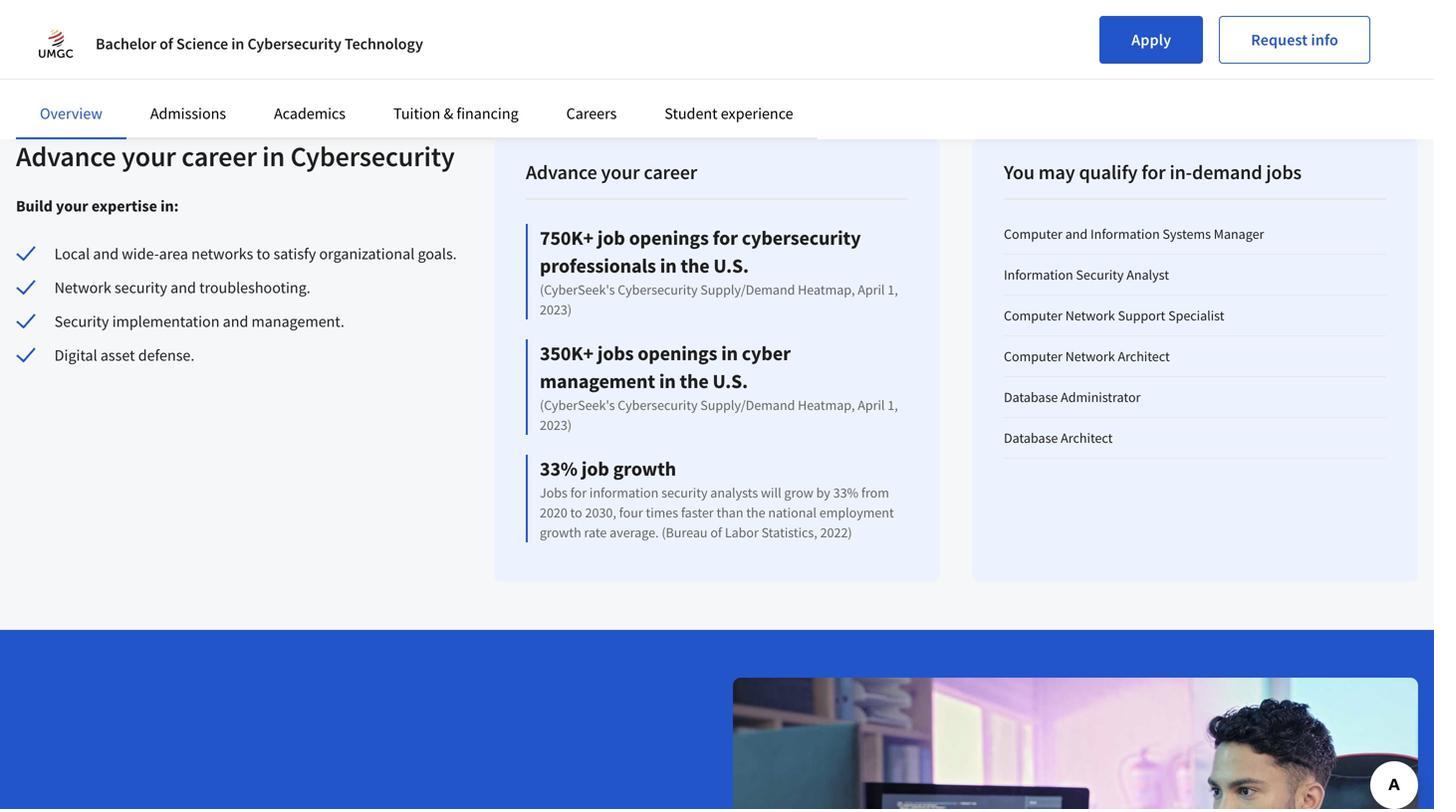 Task type: locate. For each thing, give the bounding box(es) containing it.
1 vertical spatial (cyberseek's
[[540, 396, 615, 414]]

1 horizontal spatial for
[[713, 226, 738, 250]]

openings for professionals
[[629, 226, 709, 250]]

0 vertical spatial computer
[[1004, 225, 1063, 243]]

the up labor
[[746, 504, 766, 522]]

1 vertical spatial 33%
[[833, 484, 859, 502]]

openings up management
[[638, 341, 717, 366]]

0 horizontal spatial career
[[182, 139, 257, 174]]

1 vertical spatial openings
[[638, 341, 717, 366]]

1 computer from the top
[[1004, 225, 1063, 243]]

for left in-
[[1142, 160, 1166, 185]]

heatmap, down cybersecurity
[[798, 281, 855, 299]]

information up computer network support specialist
[[1004, 266, 1073, 284]]

and
[[1065, 225, 1088, 243], [93, 244, 119, 264], [170, 278, 196, 298], [223, 312, 248, 332]]

for inside 33% job growth jobs for information security analysts will grow by 33% from 2020 to 2030, four times faster than the national  employment growth rate average. (bureau of labor statistics, 2022)
[[570, 484, 587, 502]]

your up in:
[[122, 139, 176, 174]]

of left science
[[159, 34, 173, 54]]

0 horizontal spatial architect
[[1061, 429, 1113, 447]]

database for database architect
[[1004, 429, 1058, 447]]

33% right by at the bottom right of the page
[[833, 484, 859, 502]]

in
[[231, 34, 244, 54], [262, 139, 285, 174], [660, 253, 677, 278], [721, 341, 738, 366], [659, 369, 676, 394]]

0 vertical spatial april
[[858, 281, 885, 299]]

computer down information security analyst
[[1004, 307, 1063, 325]]

security up computer network support specialist
[[1076, 266, 1124, 284]]

(cyberseek's down 'professionals'
[[540, 281, 615, 299]]

the inside the '750k+ job openings for cybersecurity professionals in the u.s. (cyberseek's cybersecurity supply/demand heatmap, april 1, 2023)'
[[681, 253, 710, 278]]

1,
[[888, 281, 898, 299], [888, 396, 898, 414]]

career for advance your career in cybersecurity
[[182, 139, 257, 174]]

goals.
[[418, 244, 457, 264]]

overview link
[[40, 104, 102, 123]]

student experience
[[665, 104, 793, 123]]

1 vertical spatial job
[[581, 457, 609, 481]]

2 horizontal spatial your
[[601, 160, 640, 185]]

1 2023) from the top
[[540, 301, 572, 319]]

0 horizontal spatial &
[[189, 22, 199, 42]]

1, inside the '750k+ job openings for cybersecurity professionals in the u.s. (cyberseek's cybersecurity supply/demand heatmap, april 1, 2023)'
[[888, 281, 898, 299]]

0 vertical spatial database
[[1004, 388, 1058, 406]]

0 vertical spatial network
[[54, 278, 111, 298]]

1, inside 350k+ jobs openings in cyber management in the u.s. (cyberseek's cybersecurity supply/demand heatmap, april 1, 2023)
[[888, 396, 898, 414]]

2 heatmap, from the top
[[798, 396, 855, 414]]

1 horizontal spatial security
[[661, 484, 708, 502]]

about
[[97, 22, 137, 42]]

2020
[[540, 504, 568, 522]]

for left cybersecurity
[[713, 226, 738, 250]]

architect down support
[[1118, 348, 1170, 365]]

job
[[597, 226, 625, 250], [581, 457, 609, 481]]

cybersecurity
[[742, 226, 861, 250]]

1 april from the top
[[858, 281, 885, 299]]

3 computer from the top
[[1004, 348, 1063, 365]]

0 vertical spatial information
[[1091, 225, 1160, 243]]

1 vertical spatial jobs
[[597, 341, 634, 366]]

database down the database administrator at the right
[[1004, 429, 1058, 447]]

statistics,
[[762, 524, 817, 542]]

april for 750k+ job openings for cybersecurity professionals in the u.s.
[[858, 281, 885, 299]]

security inside 33% job growth jobs for information security analysts will grow by 33% from 2020 to 2030, four times faster than the national  employment growth rate average. (bureau of labor statistics, 2022)
[[661, 484, 708, 502]]

job inside 33% job growth jobs for information security analysts will grow by 33% from 2020 to 2030, four times faster than the national  employment growth rate average. (bureau of labor statistics, 2022)
[[581, 457, 609, 481]]

by
[[816, 484, 830, 502]]

1 vertical spatial for
[[713, 226, 738, 250]]

2 supply/demand from the top
[[700, 396, 795, 414]]

2 (cyberseek's from the top
[[540, 396, 615, 414]]

0 vertical spatial 2023)
[[540, 301, 572, 319]]

security down wide-
[[114, 278, 167, 298]]

0 horizontal spatial information
[[1004, 266, 1073, 284]]

cybersecurity down 'professionals'
[[618, 281, 698, 299]]

1 horizontal spatial &
[[444, 104, 453, 123]]

growth down 2020
[[540, 524, 581, 542]]

1 vertical spatial network
[[1065, 307, 1115, 325]]

in inside the '750k+ job openings for cybersecurity professionals in the u.s. (cyberseek's cybersecurity supply/demand heatmap, april 1, 2023)'
[[660, 253, 677, 278]]

in down academics
[[262, 139, 285, 174]]

1 vertical spatial financing
[[457, 104, 519, 123]]

network up computer network architect
[[1065, 307, 1115, 325]]

2 vertical spatial network
[[1065, 348, 1115, 365]]

advance
[[16, 139, 116, 174], [526, 160, 597, 185]]

1 vertical spatial computer
[[1004, 307, 1063, 325]]

(bureau
[[662, 524, 708, 542]]

1 vertical spatial architect
[[1061, 429, 1113, 447]]

and right local
[[93, 244, 119, 264]]

cybersecurity
[[247, 34, 341, 54], [290, 139, 455, 174], [618, 281, 698, 299], [618, 396, 698, 414]]

0 horizontal spatial of
[[159, 34, 173, 54]]

overview
[[40, 104, 102, 123]]

april inside 350k+ jobs openings in cyber management in the u.s. (cyberseek's cybersecurity supply/demand heatmap, april 1, 2023)
[[858, 396, 885, 414]]

computer for computer network support specialist
[[1004, 307, 1063, 325]]

2 vertical spatial computer
[[1004, 348, 1063, 365]]

to
[[256, 244, 270, 264], [570, 504, 582, 522]]

information up analyst
[[1091, 225, 1160, 243]]

0 vertical spatial financing
[[203, 22, 266, 42]]

network up 'administrator'
[[1065, 348, 1115, 365]]

qualify
[[1079, 160, 1138, 185]]

support
[[1118, 307, 1166, 325]]

grow
[[784, 484, 813, 502]]

(cyberseek's
[[540, 281, 615, 299], [540, 396, 615, 414]]

expertise
[[91, 196, 157, 216]]

openings up 'professionals'
[[629, 226, 709, 250]]

0 vertical spatial &
[[189, 22, 199, 42]]

advance down "overview" at the left top of the page
[[16, 139, 116, 174]]

your for build your expertise in:
[[56, 196, 88, 216]]

security
[[114, 278, 167, 298], [661, 484, 708, 502]]

the right 'professionals'
[[681, 253, 710, 278]]

your for advance your career in cybersecurity
[[122, 139, 176, 174]]

wide-
[[122, 244, 159, 264]]

network for computer network architect
[[1065, 348, 1115, 365]]

your right build
[[56, 196, 88, 216]]

1 vertical spatial 1,
[[888, 396, 898, 414]]

supply/demand down cyber
[[700, 396, 795, 414]]

of
[[159, 34, 173, 54], [710, 524, 722, 542]]

1 horizontal spatial information
[[1091, 225, 1160, 243]]

1 horizontal spatial advance
[[526, 160, 597, 185]]

0 vertical spatial architect
[[1118, 348, 1170, 365]]

the inside 350k+ jobs openings in cyber management in the u.s. (cyberseek's cybersecurity supply/demand heatmap, april 1, 2023)
[[680, 369, 709, 394]]

openings
[[629, 226, 709, 250], [638, 341, 717, 366]]

april
[[858, 281, 885, 299], [858, 396, 885, 414]]

student
[[665, 104, 718, 123]]

area
[[159, 244, 188, 264]]

computer for computer and information systems manager
[[1004, 225, 1063, 243]]

heatmap,
[[798, 281, 855, 299], [798, 396, 855, 414]]

1 horizontal spatial security
[[1076, 266, 1124, 284]]

computer
[[1004, 225, 1063, 243], [1004, 307, 1063, 325], [1004, 348, 1063, 365]]

2023) down management
[[540, 416, 572, 434]]

0 vertical spatial 1,
[[888, 281, 898, 299]]

2 horizontal spatial for
[[1142, 160, 1166, 185]]

1 (cyberseek's from the top
[[540, 281, 615, 299]]

of inside 33% job growth jobs for information security analysts will grow by 33% from 2020 to 2030, four times faster than the national  employment growth rate average. (bureau of labor statistics, 2022)
[[710, 524, 722, 542]]

2 database from the top
[[1004, 429, 1058, 447]]

jobs up management
[[597, 341, 634, 366]]

database for database administrator
[[1004, 388, 1058, 406]]

security up digital
[[54, 312, 109, 332]]

1 vertical spatial supply/demand
[[700, 396, 795, 414]]

technology
[[345, 34, 423, 54]]

0 vertical spatial (cyberseek's
[[540, 281, 615, 299]]

u.s. down cyber
[[713, 369, 748, 394]]

0 vertical spatial security
[[1076, 266, 1124, 284]]

for inside the '750k+ job openings for cybersecurity professionals in the u.s. (cyberseek's cybersecurity supply/demand heatmap, april 1, 2023)'
[[713, 226, 738, 250]]

in right science
[[231, 34, 244, 54]]

1 horizontal spatial growth
[[613, 457, 676, 481]]

openings inside 350k+ jobs openings in cyber management in the u.s. (cyberseek's cybersecurity supply/demand heatmap, april 1, 2023)
[[638, 341, 717, 366]]

in right management
[[659, 369, 676, 394]]

1 horizontal spatial of
[[710, 524, 722, 542]]

u.s. inside the '750k+ job openings for cybersecurity professionals in the u.s. (cyberseek's cybersecurity supply/demand heatmap, april 1, 2023)'
[[714, 253, 749, 278]]

information security analyst
[[1004, 266, 1169, 284]]

network down local
[[54, 278, 111, 298]]

the for in
[[680, 369, 709, 394]]

(cyberseek's inside the '750k+ job openings for cybersecurity professionals in the u.s. (cyberseek's cybersecurity supply/demand heatmap, april 1, 2023)'
[[540, 281, 615, 299]]

to right 2020
[[570, 504, 582, 522]]

apply button
[[1100, 16, 1203, 64]]

1 vertical spatial 2023)
[[540, 416, 572, 434]]

computer down you
[[1004, 225, 1063, 243]]

0 vertical spatial supply/demand
[[700, 281, 795, 299]]

for right jobs
[[570, 484, 587, 502]]

admissions
[[150, 104, 226, 123]]

advance down careers
[[526, 160, 597, 185]]

2023) inside 350k+ jobs openings in cyber management in the u.s. (cyberseek's cybersecurity supply/demand heatmap, april 1, 2023)
[[540, 416, 572, 434]]

your down careers link
[[601, 160, 640, 185]]

to inside 33% job growth jobs for information security analysts will grow by 33% from 2020 to 2030, four times faster than the national  employment growth rate average. (bureau of labor statistics, 2022)
[[570, 504, 582, 522]]

advance for advance your career
[[526, 160, 597, 185]]

2 vertical spatial for
[[570, 484, 587, 502]]

1 horizontal spatial your
[[122, 139, 176, 174]]

security up faster
[[661, 484, 708, 502]]

growth
[[613, 457, 676, 481], [540, 524, 581, 542]]

cybersecurity down management
[[618, 396, 698, 414]]

1 horizontal spatial jobs
[[1266, 160, 1302, 185]]

defense.
[[138, 346, 195, 365]]

for
[[1142, 160, 1166, 185], [713, 226, 738, 250], [570, 484, 587, 502]]

security
[[1076, 266, 1124, 284], [54, 312, 109, 332]]

2023) up 350k+
[[540, 301, 572, 319]]

0 horizontal spatial jobs
[[597, 341, 634, 366]]

implementation
[[112, 312, 220, 332]]

33% up jobs
[[540, 457, 578, 481]]

tuition
[[393, 104, 440, 123]]

supply/demand for cybersecurity
[[700, 281, 795, 299]]

in-
[[1170, 160, 1192, 185]]

supply/demand inside the '750k+ job openings for cybersecurity professionals in the u.s. (cyberseek's cybersecurity supply/demand heatmap, april 1, 2023)'
[[700, 281, 795, 299]]

u.s. down cybersecurity
[[714, 253, 749, 278]]

jobs
[[540, 484, 568, 502]]

1 database from the top
[[1004, 388, 1058, 406]]

1 supply/demand from the top
[[700, 281, 795, 299]]

0 horizontal spatial security
[[54, 312, 109, 332]]

0 vertical spatial the
[[681, 253, 710, 278]]

heatmap, inside 350k+ jobs openings in cyber management in the u.s. (cyberseek's cybersecurity supply/demand heatmap, april 1, 2023)
[[798, 396, 855, 414]]

1 vertical spatial database
[[1004, 429, 1058, 447]]

supply/demand
[[700, 281, 795, 299], [700, 396, 795, 414]]

april up from
[[858, 396, 885, 414]]

the inside 33% job growth jobs for information security analysts will grow by 33% from 2020 to 2030, four times faster than the national  employment growth rate average. (bureau of labor statistics, 2022)
[[746, 504, 766, 522]]

architect down 'administrator'
[[1061, 429, 1113, 447]]

1 1, from the top
[[888, 281, 898, 299]]

request info button
[[1219, 16, 1370, 64]]

1 vertical spatial u.s.
[[713, 369, 748, 394]]

average.
[[610, 524, 659, 542]]

career for advance your career
[[644, 160, 697, 185]]

0 vertical spatial jobs
[[1266, 160, 1302, 185]]

1, for 350k+ jobs openings in cyber management in the u.s.
[[888, 396, 898, 414]]

0 vertical spatial job
[[597, 226, 625, 250]]

u.s. inside 350k+ jobs openings in cyber management in the u.s. (cyberseek's cybersecurity supply/demand heatmap, april 1, 2023)
[[713, 369, 748, 394]]

heatmap, inside the '750k+ job openings for cybersecurity professionals in the u.s. (cyberseek's cybersecurity supply/demand heatmap, april 1, 2023)'
[[798, 281, 855, 299]]

1, for 750k+ job openings for cybersecurity professionals in the u.s.
[[888, 281, 898, 299]]

0 horizontal spatial 33%
[[540, 457, 578, 481]]

career down admissions link
[[182, 139, 257, 174]]

1 horizontal spatial to
[[570, 504, 582, 522]]

april inside the '750k+ job openings for cybersecurity professionals in the u.s. (cyberseek's cybersecurity supply/demand heatmap, april 1, 2023)'
[[858, 281, 885, 299]]

systems
[[1163, 225, 1211, 243]]

heatmap, up by at the bottom right of the page
[[798, 396, 855, 414]]

to left satisfy
[[256, 244, 270, 264]]

supply/demand inside 350k+ jobs openings in cyber management in the u.s. (cyberseek's cybersecurity supply/demand heatmap, april 1, 2023)
[[700, 396, 795, 414]]

2023) for professionals
[[540, 301, 572, 319]]

tuition & financing link
[[393, 104, 519, 123]]

2 1, from the top
[[888, 396, 898, 414]]

2 2023) from the top
[[540, 416, 572, 434]]

33%
[[540, 457, 578, 481], [833, 484, 859, 502]]

0 vertical spatial 33%
[[540, 457, 578, 481]]

1 vertical spatial to
[[570, 504, 582, 522]]

supply/demand up cyber
[[700, 281, 795, 299]]

1 vertical spatial heatmap,
[[798, 396, 855, 414]]

2023)
[[540, 301, 572, 319], [540, 416, 572, 434]]

job up information
[[581, 457, 609, 481]]

(cyberseek's inside 350k+ jobs openings in cyber management in the u.s. (cyberseek's cybersecurity supply/demand heatmap, april 1, 2023)
[[540, 396, 615, 414]]

bachelor
[[96, 34, 156, 54]]

1 vertical spatial the
[[680, 369, 709, 394]]

0 horizontal spatial for
[[570, 484, 587, 502]]

0 vertical spatial of
[[159, 34, 173, 54]]

jobs right demand
[[1266, 160, 1302, 185]]

1 vertical spatial of
[[710, 524, 722, 542]]

2 vertical spatial the
[[746, 504, 766, 522]]

(cyberseek's down management
[[540, 396, 615, 414]]

0 horizontal spatial advance
[[16, 139, 116, 174]]

0 vertical spatial heatmap,
[[798, 281, 855, 299]]

career
[[182, 139, 257, 174], [644, 160, 697, 185]]

1 vertical spatial security
[[661, 484, 708, 502]]

1 heatmap, from the top
[[798, 281, 855, 299]]

networks
[[191, 244, 253, 264]]

database up database architect on the bottom
[[1004, 388, 1058, 406]]

1 vertical spatial april
[[858, 396, 885, 414]]

of down than on the bottom of page
[[710, 524, 722, 542]]

0 vertical spatial u.s.
[[714, 253, 749, 278]]

the for for
[[681, 253, 710, 278]]

1 horizontal spatial financing
[[457, 104, 519, 123]]

faster
[[681, 504, 714, 522]]

computer up the database administrator at the right
[[1004, 348, 1063, 365]]

0 vertical spatial for
[[1142, 160, 1166, 185]]

management.
[[252, 312, 345, 332]]

asset
[[100, 346, 135, 365]]

job inside the '750k+ job openings for cybersecurity professionals in the u.s. (cyberseek's cybersecurity supply/demand heatmap, april 1, 2023)'
[[597, 226, 625, 250]]

administrator
[[1061, 388, 1141, 406]]

0 horizontal spatial to
[[256, 244, 270, 264]]

growth up information
[[613, 457, 676, 481]]

career down the student
[[644, 160, 697, 185]]

job up 'professionals'
[[597, 226, 625, 250]]

(cyberseek's for 350k+ jobs openings in cyber management in the u.s.
[[540, 396, 615, 414]]

openings inside the '750k+ job openings for cybersecurity professionals in the u.s. (cyberseek's cybersecurity supply/demand heatmap, april 1, 2023)'
[[629, 226, 709, 250]]

2023) inside the '750k+ job openings for cybersecurity professionals in the u.s. (cyberseek's cybersecurity supply/demand heatmap, april 1, 2023)'
[[540, 301, 572, 319]]

the
[[681, 253, 710, 278], [680, 369, 709, 394], [746, 504, 766, 522]]

1 vertical spatial growth
[[540, 524, 581, 542]]

0 horizontal spatial your
[[56, 196, 88, 216]]

0 vertical spatial openings
[[629, 226, 709, 250]]

1 horizontal spatial career
[[644, 160, 697, 185]]

in left cyber
[[721, 341, 738, 366]]

the right management
[[680, 369, 709, 394]]

0 vertical spatial security
[[114, 278, 167, 298]]

0 horizontal spatial security
[[114, 278, 167, 298]]

2 computer from the top
[[1004, 307, 1063, 325]]

april down cybersecurity
[[858, 281, 885, 299]]

2 april from the top
[[858, 396, 885, 414]]

0 vertical spatial growth
[[613, 457, 676, 481]]

troubleshooting.
[[199, 278, 310, 298]]

in for career
[[262, 139, 285, 174]]

in right 'professionals'
[[660, 253, 677, 278]]

your
[[122, 139, 176, 174], [601, 160, 640, 185], [56, 196, 88, 216]]



Task type: describe. For each thing, give the bounding box(es) containing it.
cybersecurity up academics link
[[247, 34, 341, 54]]

cybersecurity down tuition
[[290, 139, 455, 174]]

careers link
[[566, 104, 617, 123]]

from
[[861, 484, 889, 502]]

information
[[590, 484, 659, 502]]

times
[[646, 504, 678, 522]]

cybersecurity inside the '750k+ job openings for cybersecurity professionals in the u.s. (cyberseek's cybersecurity supply/demand heatmap, april 1, 2023)'
[[618, 281, 698, 299]]

2023) for management
[[540, 416, 572, 434]]

analysts
[[710, 484, 758, 502]]

management
[[540, 369, 655, 394]]

more
[[58, 22, 93, 42]]

0 horizontal spatial financing
[[203, 22, 266, 42]]

(cyberseek's for 750k+ job openings for cybersecurity professionals in the u.s.
[[540, 281, 615, 299]]

four
[[619, 504, 643, 522]]

than
[[717, 504, 744, 522]]

database administrator
[[1004, 388, 1141, 406]]

build
[[16, 196, 53, 216]]

cybersecurity inside 350k+ jobs openings in cyber management in the u.s. (cyberseek's cybersecurity supply/demand heatmap, april 1, 2023)
[[618, 396, 698, 414]]

security implementation and management.
[[54, 312, 345, 332]]

in for openings
[[721, 341, 738, 366]]

academics
[[274, 104, 346, 123]]

digital
[[54, 346, 97, 365]]

specialist
[[1168, 307, 1225, 325]]

and down the troubleshooting.
[[223, 312, 248, 332]]

demand
[[1192, 160, 1262, 185]]

digital asset defense.
[[54, 346, 195, 365]]

careers
[[566, 104, 617, 123]]

for for in-
[[1142, 160, 1166, 185]]

satisfy
[[273, 244, 316, 264]]

info
[[1311, 30, 1339, 50]]

request
[[1251, 30, 1308, 50]]

employment
[[819, 504, 894, 522]]

university of maryland global campus logo image
[[32, 20, 80, 68]]

heatmap, for 350k+ jobs openings in cyber management in the u.s.
[[798, 396, 855, 414]]

u.s. for for
[[714, 253, 749, 278]]

1 vertical spatial information
[[1004, 266, 1073, 284]]

350k+
[[540, 341, 594, 366]]

u.s. for in
[[713, 369, 748, 394]]

cyber
[[742, 341, 791, 366]]

advance your career in cybersecurity
[[16, 139, 455, 174]]

advance for advance your career in cybersecurity
[[16, 139, 116, 174]]

computer and information systems manager
[[1004, 225, 1264, 243]]

and down 'area'
[[170, 278, 196, 298]]

in for science
[[231, 34, 244, 54]]

manager
[[1214, 225, 1264, 243]]

computer network support specialist
[[1004, 307, 1225, 325]]

network for computer network support specialist
[[1065, 307, 1115, 325]]

jobs inside 350k+ jobs openings in cyber management in the u.s. (cyberseek's cybersecurity supply/demand heatmap, april 1, 2023)
[[597, 341, 634, 366]]

2030,
[[585, 504, 616, 522]]

april for 350k+ jobs openings in cyber management in the u.s.
[[858, 396, 885, 414]]

analyst
[[1127, 266, 1169, 284]]

student experience link
[[665, 104, 793, 123]]

computer for computer network architect
[[1004, 348, 1063, 365]]

350k+ jobs openings in cyber management in the u.s. (cyberseek's cybersecurity supply/demand heatmap, april 1, 2023)
[[540, 341, 898, 434]]

1 horizontal spatial 33%
[[833, 484, 859, 502]]

professionals
[[540, 253, 656, 278]]

advance your career
[[526, 160, 697, 185]]

organizational
[[319, 244, 415, 264]]

750k+ job openings for cybersecurity professionals in the u.s. (cyberseek's cybersecurity supply/demand heatmap, april 1, 2023)
[[540, 226, 898, 319]]

computer network architect
[[1004, 348, 1170, 365]]

job for openings
[[597, 226, 625, 250]]

in:
[[160, 196, 179, 216]]

apply
[[1132, 30, 1171, 50]]

0 horizontal spatial growth
[[540, 524, 581, 542]]

experience
[[721, 104, 793, 123]]

national
[[768, 504, 817, 522]]

750k+
[[540, 226, 594, 250]]

1 vertical spatial security
[[54, 312, 109, 332]]

local
[[54, 244, 90, 264]]

2022)
[[820, 524, 852, 542]]

tuition & financing
[[393, 104, 519, 123]]

1 vertical spatial &
[[444, 104, 453, 123]]

job for growth
[[581, 457, 609, 481]]

you may qualify for in-demand jobs
[[1004, 160, 1302, 185]]

database architect
[[1004, 429, 1113, 447]]

may
[[1039, 160, 1075, 185]]

heatmap, for 750k+ job openings for cybersecurity professionals in the u.s.
[[798, 281, 855, 299]]

and up information security analyst
[[1065, 225, 1088, 243]]

academics link
[[274, 104, 346, 123]]

for for cybersecurity
[[713, 226, 738, 250]]

rate
[[584, 524, 607, 542]]

bachelor of science in cybersecurity technology
[[96, 34, 423, 54]]

local and wide-area networks to satisfy organizational goals.
[[54, 244, 457, 264]]

request info
[[1251, 30, 1339, 50]]

learn
[[16, 22, 54, 42]]

you
[[1004, 160, 1035, 185]]

your for advance your career
[[601, 160, 640, 185]]

learn more about tuition & financing link
[[16, 22, 266, 42]]

labor
[[725, 524, 759, 542]]

network security and troubleshooting.
[[54, 278, 310, 298]]

will
[[761, 484, 781, 502]]

0 vertical spatial to
[[256, 244, 270, 264]]

openings for management
[[638, 341, 717, 366]]

build your expertise in:
[[16, 196, 179, 216]]

33% job growth jobs for information security analysts will grow by 33% from 2020 to 2030, four times faster than the national  employment growth rate average. (bureau of labor statistics, 2022)
[[540, 457, 894, 542]]

tuition
[[140, 22, 186, 42]]

admissions link
[[150, 104, 226, 123]]

learn more about tuition & financing
[[16, 22, 266, 42]]

science
[[176, 34, 228, 54]]

1 horizontal spatial architect
[[1118, 348, 1170, 365]]

supply/demand for cyber
[[700, 396, 795, 414]]



Task type: vqa. For each thing, say whether or not it's contained in the screenshot.


